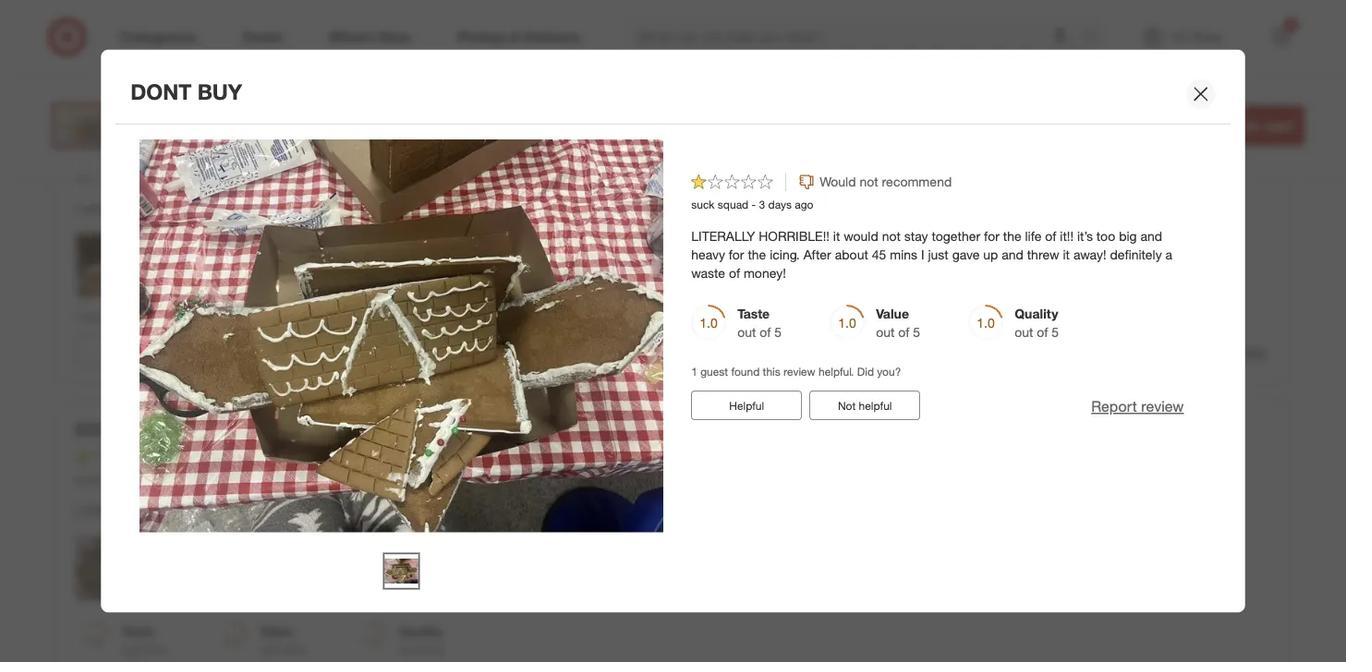 Task type: locate. For each thing, give the bounding box(es) containing it.
heavy inside the literally horrible!! it would not stay together for the life of it!! it's too big and heavy for the icing. after about 45 mins i just gave up and threw it away! definitely a waste of money!
[[692, 247, 726, 263]]

you?
[[267, 310, 291, 324], [878, 365, 902, 379]]

guest review image 1 of 1, zoom in image for dont buy
[[75, 536, 140, 601]]

1 horizontal spatial you?
[[878, 365, 902, 379]]

days inside dont buy dialog
[[769, 198, 792, 211]]

helpful button
[[75, 33, 186, 62], [75, 336, 186, 365], [692, 391, 803, 420]]

1 guest review image 1 of 1, zoom in image from the top
[[75, 233, 140, 298]]

recommend
[[266, 146, 336, 162], [882, 174, 952, 190], [266, 449, 336, 465]]

2 vertical spatial not helpful
[[838, 399, 892, 413]]

1 vertical spatial helpful button
[[75, 336, 186, 365]]

not helpful down 1 guest found this review helpful. did you?
[[838, 399, 892, 413]]

1 horizontal spatial quality
[[1015, 306, 1059, 322]]

stay inside the literally horrible!! it would not stay together for the life of it!! it's too big and heavy for the icing. after about 45 mins i just gave up and threw it away! definitely a waste of money!
[[905, 228, 929, 244]]

not helpful down helpful?
[[222, 40, 276, 54]]

1 horizontal spatial days
[[152, 473, 176, 487]]

big inside dont buy dialog
[[1120, 228, 1138, 244]]

1 vertical spatial buy
[[131, 419, 168, 440]]

1 horizontal spatial buy
[[197, 79, 242, 105]]

0 vertical spatial just
[[928, 247, 949, 263]]

report for would not recommend
[[1175, 343, 1221, 361]]

2 horizontal spatial did
[[858, 365, 874, 379]]

report review inside dont buy dialog
[[1092, 398, 1184, 416]]

it!!
[[1060, 228, 1074, 244], [444, 504, 458, 520]]

literally horrible!! it would not stay together for the life of it!! it's too big and heavy for the icing. after about 45 mins i just gave up and threw it away! definitely a waste of money! inside dont buy dialog
[[692, 228, 1173, 281]]

report review button for would not recommend
[[1175, 341, 1267, 362]]

squad
[[718, 198, 749, 211], [102, 473, 133, 487]]

about inside the literally horrible!! it would not stay together for the life of it!! it's too big and heavy for the icing. after about 45 mins i just gave up and threw it away! definitely a waste of money!
[[835, 247, 869, 263]]

to left "build"
[[287, 201, 298, 217]]

helpful
[[113, 40, 148, 54], [113, 344, 148, 357], [730, 399, 765, 413]]

together
[[932, 228, 981, 244], [316, 504, 365, 520]]

1 horizontal spatial helpful.
[[819, 365, 855, 379]]

2 vertical spatial would not recommend
[[204, 449, 336, 465]]

not
[[244, 146, 262, 162], [860, 174, 879, 190], [358, 201, 377, 217], [882, 228, 901, 244], [244, 449, 262, 465], [266, 504, 285, 520]]

not inside dont buy dialog
[[838, 399, 856, 413]]

0 vertical spatial you?
[[267, 310, 291, 324]]

heavy
[[692, 247, 726, 263], [550, 504, 584, 520]]

you? for would not recommend
[[267, 310, 291, 324]]

more
[[514, 201, 544, 217]]

would not recommend inside dont buy dialog
[[820, 174, 952, 190]]

1 horizontal spatial definitely
[[1110, 247, 1162, 263]]

0 horizontal spatial money!
[[744, 265, 787, 281]]

0 vertical spatial definitely
[[1110, 247, 1162, 263]]

0 vertical spatial value out of 5
[[877, 306, 921, 340]]

0 vertical spatial quality out of 5
[[1015, 306, 1059, 340]]

0 horizontal spatial all
[[169, 90, 183, 108]]

0 horizontal spatial suck squad - 3 days ago
[[75, 473, 198, 487]]

0 horizontal spatial gave
[[811, 504, 839, 520]]

helpful inside dont buy dialog
[[859, 399, 892, 413]]

all right shop
[[169, 90, 183, 108]]

recommend for worst
[[266, 146, 336, 162]]

away!
[[1074, 247, 1107, 263], [932, 504, 965, 520]]

2 vertical spatial did
[[858, 365, 874, 379]]

helpful down 1 guest found this review helpful. did you?
[[730, 399, 765, 413]]

1 vertical spatial you?
[[878, 365, 902, 379]]

need
[[82, 201, 112, 217]]

money! inside dont buy dialog
[[744, 265, 787, 281]]

did inside dont buy dialog
[[858, 365, 874, 379]]

this for did you find this review helpful?
[[138, 7, 155, 20]]

1 horizontal spatial about
[[835, 247, 869, 263]]

helpful button for out of 5
[[692, 391, 803, 420]]

did you find this review helpful?
[[75, 7, 233, 20]]

it!! inside the literally horrible!! it would not stay together for the life of it!! it's too big and heavy for the icing. after about 45 mins i just gave up and threw it away! definitely a waste of money!
[[1060, 228, 1074, 244]]

1 vertical spatial helpful
[[243, 344, 276, 357]]

not helpful button down 1 guest found this review helpful. did you?
[[810, 391, 921, 420]]

not for out of 5
[[838, 399, 856, 413]]

report inside dont buy dialog
[[1092, 398, 1138, 416]]

favorite left day™
[[493, 114, 549, 132]]

away! inside the literally horrible!! it would not stay together for the life of it!! it's too big and heavy for the icing. after about 45 mins i just gave up and threw it away! definitely a waste of money!
[[1074, 247, 1107, 263]]

1 guest found this review helpful. did you?
[[692, 365, 902, 379]]

1 vertical spatial taste
[[122, 624, 154, 640]]

guest review image 1 of 1, full size image
[[140, 139, 664, 532], [383, 553, 420, 590]]

dont buy dialog
[[101, 50, 1245, 613]]

value out of 5
[[877, 306, 921, 340], [260, 624, 304, 659]]

0 vertical spatial report
[[1175, 39, 1221, 57]]

out
[[738, 324, 757, 340], [877, 324, 895, 340], [1015, 324, 1034, 340], [122, 642, 140, 659], [260, 642, 279, 659], [399, 642, 417, 659]]

would for dont buy
[[204, 449, 240, 465]]

too inside dont buy dialog
[[1097, 228, 1116, 244]]

guest review image 1 of 1, zoom in image
[[75, 233, 140, 298], [75, 536, 140, 601]]

not helpful button down helpful?
[[194, 33, 304, 62]]

buy
[[197, 79, 242, 105], [131, 419, 168, 440]]

0 horizontal spatial big
[[503, 504, 521, 520]]

this right guest
[[763, 365, 781, 379]]

would not recommend for dont buy
[[204, 449, 336, 465]]

waste
[[692, 265, 726, 281], [1035, 504, 1069, 520]]

report
[[1175, 39, 1221, 57], [1175, 343, 1221, 361], [1092, 398, 1138, 416]]

helpful down the find
[[113, 40, 148, 54]]

45 inside dont buy dialog
[[872, 247, 887, 263]]

helpful up "day"
[[243, 40, 276, 54]]

1 vertical spatial to
[[287, 201, 298, 217]]

not helpful down 2 guests found this review helpful. did you?
[[222, 344, 276, 357]]

0 horizontal spatial taste out of 5
[[122, 624, 166, 659]]

not down helpful?
[[222, 40, 240, 54]]

0 vertical spatial gave
[[953, 247, 980, 263]]

this for 1 guest found this review helpful. did you?
[[763, 365, 781, 379]]

1 horizontal spatial taste
[[738, 306, 770, 322]]

1 horizontal spatial a
[[1025, 504, 1031, 520]]

to
[[1246, 116, 1260, 134], [287, 201, 298, 217]]

3
[[104, 170, 110, 184], [759, 198, 766, 211], [143, 473, 149, 487]]

it's inside the literally horrible!! it would not stay together for the life of it!! it's too big and heavy for the icing. after about 45 mins i just gave up and threw it away! definitely a waste of money!
[[1078, 228, 1093, 244]]

about
[[835, 247, 869, 263], [694, 504, 727, 520]]

dont
[[131, 79, 192, 105], [75, 419, 126, 440]]

life
[[1026, 228, 1042, 244], [409, 504, 426, 520]]

helpful. for would not recommend
[[208, 310, 244, 324]]

you? inside dont buy dialog
[[878, 365, 902, 379]]

1 horizontal spatial icing.
[[770, 247, 800, 263]]

0 vertical spatial dont buy
[[131, 79, 242, 105]]

quality inside dont buy dialog
[[1015, 306, 1059, 322]]

0 horizontal spatial quality out of 5
[[399, 624, 443, 659]]

1 horizontal spatial up
[[984, 247, 999, 263]]

helpful for out of 5
[[730, 399, 765, 413]]

found for would not recommend
[[121, 310, 149, 324]]

2 vertical spatial not
[[838, 399, 856, 413]]

not down 1 guest found this review helpful. did you?
[[838, 399, 856, 413]]

after
[[804, 247, 832, 263], [662, 504, 690, 520]]

1 vertical spatial report review button
[[1175, 341, 1267, 362]]

0 horizontal spatial suck
[[75, 473, 99, 487]]

all inside shop all favorite day holiday mansion gingerbread house kit - 70.88oz - favorite day™
[[169, 90, 183, 108]]

helpful. inside dont buy dialog
[[819, 365, 855, 379]]

this for 2 guests found this review helpful. did you?
[[152, 310, 170, 324]]

helpful down guests
[[113, 344, 148, 357]]

1 horizontal spatial big
[[1120, 228, 1138, 244]]

2 vertical spatial helpful button
[[692, 391, 803, 420]]

literally inside the literally horrible!! it would not stay together for the life of it!! it's too big and heavy for the icing. after about 45 mins i just gave up and threw it away! definitely a waste of money!
[[692, 228, 756, 244]]

/ounce
[[1045, 107, 1085, 124]]

guests
[[85, 310, 118, 324]]

1 vertical spatial it's
[[461, 504, 477, 520]]

1 horizontal spatial suck squad - 3 days ago
[[692, 198, 814, 211]]

0 vertical spatial taste
[[738, 306, 770, 322]]

helpful button down guest
[[692, 391, 803, 420]]

guest
[[701, 365, 729, 379]]

value inside dont buy dialog
[[877, 306, 910, 322]]

-
[[415, 114, 421, 132], [483, 114, 489, 132], [96, 170, 101, 184], [752, 198, 756, 211], [136, 473, 140, 487]]

definitely
[[1110, 247, 1162, 263], [969, 504, 1021, 520]]

review
[[158, 7, 190, 20], [1225, 39, 1267, 57], [173, 310, 205, 324], [1225, 343, 1267, 361], [784, 365, 816, 379], [1142, 398, 1184, 416]]

a
[[115, 201, 122, 217], [1166, 247, 1173, 263], [1025, 504, 1031, 520]]

0 vertical spatial report review
[[1175, 39, 1267, 57]]

1 vertical spatial together
[[316, 504, 365, 520]]

2 horizontal spatial 3
[[759, 198, 766, 211]]

guest review image 1 of 1, zoom in image for worst
[[75, 233, 140, 298]]

suck squad - 3 days ago inside dont buy dialog
[[692, 198, 814, 211]]

you? for out of 5
[[878, 365, 902, 379]]

not
[[222, 40, 240, 54], [222, 344, 240, 357], [838, 399, 856, 413]]

times
[[548, 201, 579, 217]]

report review button for out of 5
[[1092, 396, 1184, 418]]

0 vertical spatial dont
[[131, 79, 192, 105]]

quality out of 5
[[1015, 306, 1059, 340], [399, 624, 443, 659]]

all
[[169, 90, 183, 108], [442, 201, 455, 217]]

recommend for dont buy
[[266, 449, 336, 465]]

1 vertical spatial guest review image 1 of 1, zoom in image
[[75, 536, 140, 601]]

found
[[121, 310, 149, 324], [732, 365, 760, 379]]

all right at
[[442, 201, 455, 217]]

1 horizontal spatial too
[[1097, 228, 1116, 244]]

0 horizontal spatial waste
[[692, 265, 726, 281]]

to inside button
[[1246, 116, 1260, 134]]

favorite
[[188, 90, 240, 108], [493, 114, 549, 132]]

i
[[75, 201, 79, 217], [612, 201, 615, 217], [922, 247, 925, 263], [780, 504, 783, 520]]

not helpful button down 2 guests found this review helpful. did you?
[[194, 336, 304, 365]]

$0.28
[[1014, 107, 1045, 124]]

not helpful button inside dont buy dialog
[[810, 391, 921, 420]]

helpful
[[243, 40, 276, 54], [243, 344, 276, 357], [859, 399, 892, 413]]

report review for would not recommend
[[1175, 343, 1267, 361]]

suck squad - 3 days ago
[[692, 198, 814, 211], [75, 473, 198, 487]]

house
[[342, 114, 387, 132]]

0 horizontal spatial a
[[115, 201, 122, 217]]

stay
[[905, 228, 929, 244], [288, 504, 312, 520]]

not down 2 guests found this review helpful. did you?
[[222, 344, 240, 357]]

threw inside the literally horrible!! it would not stay together for the life of it!! it's too big and heavy for the icing. after about 45 mins i just gave up and threw it away! definitely a waste of money!
[[1028, 247, 1060, 263]]

report review button inside dont buy dialog
[[1092, 396, 1184, 418]]

1 horizontal spatial value
[[877, 306, 910, 322]]

search button
[[1073, 17, 1118, 61]]

dont buy
[[131, 79, 242, 105], [75, 419, 168, 440]]

5
[[775, 324, 782, 340], [914, 324, 921, 340], [1052, 324, 1059, 340], [159, 642, 166, 659], [297, 642, 304, 659], [436, 642, 443, 659]]

found inside dont buy dialog
[[732, 365, 760, 379]]

literally horrible!! it would not stay together for the life of it!! it's too big and heavy for the icing. after about 45 mins i just gave up and threw it away! definitely a waste of money!
[[692, 228, 1173, 281], [75, 504, 1130, 520]]

helpful inside dont buy dialog
[[730, 399, 765, 413]]

gave
[[953, 247, 980, 263], [811, 504, 839, 520]]

helpful. for out of 5
[[819, 365, 855, 379]]

1 horizontal spatial 45
[[872, 247, 887, 263]]

not helpful inside dont buy dialog
[[838, 399, 892, 413]]

45
[[872, 247, 887, 263], [731, 504, 745, 520]]

joc
[[75, 170, 93, 184]]

not helpful button
[[194, 33, 304, 62], [194, 336, 304, 365], [810, 391, 921, 420]]

up inside the literally horrible!! it would not stay together for the life of it!! it's too big and heavy for the icing. after about 45 mins i just gave up and threw it away! definitely a waste of money!
[[984, 247, 999, 263]]

0 vertical spatial guest review image 1 of 1, full size image
[[140, 139, 664, 532]]

did
[[75, 7, 92, 20], [247, 310, 264, 324], [858, 365, 874, 379]]

helpful.
[[208, 310, 244, 324], [819, 365, 855, 379]]

quality out of 5 inside dont buy dialog
[[1015, 306, 1059, 340]]

1 vertical spatial did
[[247, 310, 264, 324]]

for
[[985, 228, 1000, 244], [729, 247, 745, 263], [368, 504, 384, 520], [588, 504, 603, 520]]

1 horizontal spatial value out of 5
[[877, 306, 921, 340]]

0 horizontal spatial after
[[662, 504, 690, 520]]

not for would not recommend
[[222, 344, 240, 357]]

1 horizontal spatial suck
[[692, 198, 715, 211]]

gingerbread
[[251, 114, 338, 132]]

up
[[984, 247, 999, 263], [842, 504, 857, 520]]

2 guest review image 1 of 1, zoom in image from the top
[[75, 536, 140, 601]]

cart
[[1264, 116, 1293, 134]]

1 horizontal spatial quality out of 5
[[1015, 306, 1059, 340]]

taste out of 5 inside dont buy dialog
[[738, 306, 782, 340]]

count.
[[643, 201, 679, 217]]

money!
[[744, 265, 787, 281], [1087, 504, 1130, 520]]

helpful for would not recommend
[[243, 344, 276, 357]]

report review
[[1175, 39, 1267, 57], [1175, 343, 1267, 361], [1092, 398, 1184, 416]]

1 horizontal spatial would
[[844, 228, 879, 244]]

together inside the literally horrible!! it would not stay together for the life of it!! it's too big and heavy for the icing. after about 45 mins i just gave up and threw it away! definitely a waste of money!
[[932, 228, 981, 244]]

1 horizontal spatial favorite
[[493, 114, 549, 132]]

0 vertical spatial up
[[984, 247, 999, 263]]

threw
[[1028, 247, 1060, 263], [886, 504, 918, 520]]

0 vertical spatial helpful.
[[208, 310, 244, 324]]

did for would not recommend
[[247, 310, 264, 324]]

0 vertical spatial all
[[169, 90, 183, 108]]

1 horizontal spatial after
[[804, 247, 832, 263]]

too
[[1097, 228, 1116, 244], [481, 504, 500, 520]]

report review for out of 5
[[1092, 398, 1184, 416]]

1 horizontal spatial did
[[247, 310, 264, 324]]

helpful button down the find
[[75, 33, 186, 62]]

2 vertical spatial not helpful button
[[810, 391, 921, 420]]

report for out of 5
[[1092, 398, 1138, 416]]

dont buy inside dialog
[[131, 79, 242, 105]]

found right guests
[[121, 310, 149, 324]]

0 vertical spatial threw
[[1028, 247, 1060, 263]]

not helpful button for out of 5
[[810, 391, 921, 420]]

ago
[[140, 170, 158, 184], [795, 198, 814, 211], [179, 473, 198, 487]]

1 horizontal spatial waste
[[1035, 504, 1069, 520]]

purchaser
[[204, 170, 254, 184]]

would not recommend
[[204, 146, 336, 162], [820, 174, 952, 190], [204, 449, 336, 465]]

1 vertical spatial about
[[694, 504, 727, 520]]

days
[[113, 170, 137, 184], [769, 198, 792, 211], [152, 473, 176, 487]]

1 vertical spatial literally horrible!! it would not stay together for the life of it!! it's too big and heavy for the icing. after about 45 mins i just gave up and threw it away! definitely a waste of money!
[[75, 504, 1130, 520]]

suck
[[692, 198, 715, 211], [75, 473, 99, 487]]

life inside the literally horrible!! it would not stay together for the life of it!! it's too big and heavy for the icing. after about 45 mins i just gave up and threw it away! definitely a waste of money!
[[1026, 228, 1042, 244]]

0 horizontal spatial found
[[121, 310, 149, 324]]

1 vertical spatial guest review image 1 of 1, full size image
[[383, 553, 420, 590]]

did for out of 5
[[858, 365, 874, 379]]

0 horizontal spatial together
[[316, 504, 365, 520]]

to right add
[[1246, 116, 1260, 134]]

helpful down 1 guest found this review helpful. did you?
[[859, 399, 892, 413]]

helpful down 2 guests found this review helpful. did you?
[[243, 344, 276, 357]]

0 vertical spatial to
[[1246, 116, 1260, 134]]

0 horizontal spatial 3
[[104, 170, 110, 184]]

favorite up mansion
[[188, 90, 240, 108]]

0 horizontal spatial stay
[[288, 504, 312, 520]]

fell
[[459, 201, 475, 217]]

would
[[844, 228, 879, 244], [228, 504, 262, 520]]

1 vertical spatial life
[[409, 504, 426, 520]]

0 horizontal spatial did
[[75, 7, 92, 20]]

helpful button down guests
[[75, 336, 186, 365]]

quality
[[1015, 306, 1059, 322], [399, 624, 442, 640]]

1 vertical spatial report review
[[1175, 343, 1267, 361]]

1 horizontal spatial it's
[[1078, 228, 1093, 244]]

1 horizontal spatial ago
[[179, 473, 198, 487]]

would
[[204, 146, 240, 162], [820, 174, 856, 190], [204, 449, 240, 465]]

0 vertical spatial 45
[[872, 247, 887, 263]]

this right the find
[[138, 7, 155, 20]]

0 vertical spatial found
[[121, 310, 149, 324]]

3 inside dont buy dialog
[[759, 198, 766, 211]]

this right guests
[[152, 310, 170, 324]]

1 vertical spatial not
[[222, 344, 240, 357]]

this inside dont buy dialog
[[763, 365, 781, 379]]

What can we help you find? suggestions appear below search field
[[626, 17, 1086, 57]]

1 vertical spatial ago
[[795, 198, 814, 211]]

found right guest
[[732, 365, 760, 379]]



Task type: vqa. For each thing, say whether or not it's contained in the screenshot.
'you?'
yes



Task type: describe. For each thing, give the bounding box(es) containing it.
1 vertical spatial mins
[[749, 504, 776, 520]]

1 horizontal spatial money!
[[1087, 504, 1130, 520]]

after
[[220, 201, 247, 217]]

icing. inside dont buy dialog
[[770, 247, 800, 263]]

0 horizontal spatial it!!
[[444, 504, 458, 520]]

0 vertical spatial a
[[115, 201, 122, 217]]

dont inside dialog
[[131, 79, 192, 105]]

0 horizontal spatial icing.
[[629, 504, 659, 520]]

just inside the literally horrible!! it would not stay together for the life of it!! it's too big and heavy for the icing. after about 45 mins i just gave up and threw it away! definitely a waste of money!
[[928, 247, 949, 263]]

0 horizontal spatial quality
[[399, 624, 442, 640]]

horrible!! inside the literally horrible!! it would not stay together for the life of it!! it's too big and heavy for the icing. after about 45 mins i just gave up and threw it away! definitely a waste of money!
[[759, 228, 830, 244]]

0 vertical spatial report review button
[[1175, 38, 1267, 59]]

0 horizontal spatial about
[[694, 504, 727, 520]]

9 link
[[1261, 17, 1302, 57]]

0 horizontal spatial days
[[113, 170, 137, 184]]

helpful button for would not recommend
[[75, 336, 186, 365]]

,
[[158, 170, 161, 184]]

0 horizontal spatial up
[[842, 504, 857, 520]]

can
[[619, 201, 640, 217]]

would for worst
[[204, 146, 240, 162]]

day
[[244, 90, 269, 108]]

i inside the literally horrible!! it would not stay together for the life of it!! it's too big and heavy for the icing. after about 45 mins i just gave up and threw it away! definitely a waste of money!
[[922, 247, 925, 263]]

would inside dont buy dialog
[[820, 174, 856, 190]]

trying
[[251, 201, 283, 217]]

shop
[[130, 90, 165, 108]]

value out of 5 inside dont buy dialog
[[877, 306, 921, 340]]

than
[[583, 201, 608, 217]]

1 vertical spatial dont buy
[[75, 419, 168, 440]]

0 vertical spatial did
[[75, 7, 92, 20]]

0 horizontal spatial squad
[[102, 473, 133, 487]]

0 vertical spatial not
[[222, 40, 240, 54]]

add to cart
[[1214, 116, 1293, 134]]

not helpful for out of 5
[[838, 399, 892, 413]]

1 vertical spatial definitely
[[969, 504, 1021, 520]]

1 vertical spatial waste
[[1035, 504, 1069, 520]]

1 vertical spatial would
[[228, 504, 262, 520]]

1 horizontal spatial 3
[[143, 473, 149, 487]]

day™
[[553, 114, 589, 132]]

1 vertical spatial heavy
[[550, 504, 584, 520]]

session
[[173, 201, 217, 217]]

joc - 3 days ago , verified purchaser
[[75, 170, 254, 184]]

(
[[1010, 107, 1014, 124]]

down
[[479, 201, 511, 217]]

mansion
[[187, 114, 246, 132]]

at
[[428, 201, 439, 217]]

gave inside dont buy dialog
[[953, 247, 980, 263]]

zoomed image element
[[140, 139, 664, 601]]

0 vertical spatial helpful button
[[75, 33, 186, 62]]

ago inside dont buy dialog
[[795, 198, 814, 211]]

1 vertical spatial stay
[[288, 504, 312, 520]]

70.88oz
[[425, 114, 479, 132]]

9
[[1289, 19, 1294, 30]]

0 vertical spatial not helpful
[[222, 40, 276, 54]]

0 vertical spatial helpful
[[113, 40, 148, 54]]

1 vertical spatial all
[[442, 201, 455, 217]]

worst
[[75, 116, 124, 137]]

would not recommend for worst
[[204, 146, 336, 162]]

0 horizontal spatial taste
[[122, 624, 154, 640]]

1 vertical spatial too
[[481, 504, 500, 520]]

1 vertical spatial taste out of 5
[[122, 624, 166, 659]]

101 link
[[130, 139, 257, 161]]

$20.00
[[968, 107, 1007, 124]]

helpful?
[[194, 7, 233, 20]]

0 horizontal spatial ago
[[140, 170, 158, 184]]

therapy
[[126, 201, 169, 217]]

1 vertical spatial threw
[[886, 504, 918, 520]]

1
[[692, 365, 698, 379]]

this right "build"
[[334, 201, 355, 217]]

1 vertical spatial favorite
[[493, 114, 549, 132]]

0 horizontal spatial away!
[[932, 504, 965, 520]]

build
[[302, 201, 330, 217]]

not helpful button for would not recommend
[[194, 336, 304, 365]]

after inside the literally horrible!! it would not stay together for the life of it!! it's too big and heavy for the icing. after about 45 mins i just gave up and threw it away! definitely a waste of money!
[[804, 247, 832, 263]]

i need a therapy session after trying to build this not worth it at all fell down more times than i can count.
[[75, 201, 679, 217]]

1 vertical spatial horrible!!
[[143, 504, 214, 520]]

would inside dont buy dialog
[[844, 228, 879, 244]]

waste inside the literally horrible!! it would not stay together for the life of it!! it's too big and heavy for the icing. after about 45 mins i just gave up and threw it away! definitely a waste of money!
[[692, 265, 726, 281]]

1 vertical spatial suck squad - 3 days ago
[[75, 473, 198, 487]]

buy inside dont buy dialog
[[197, 79, 242, 105]]

)
[[1085, 107, 1089, 124]]

1 vertical spatial literally
[[75, 504, 139, 520]]

shop all favorite day holiday mansion gingerbread house kit - 70.88oz - favorite day™
[[130, 90, 589, 132]]

2 guests found this review helpful. did you?
[[75, 310, 291, 324]]

0 horizontal spatial it's
[[461, 504, 477, 520]]

0 horizontal spatial value out of 5
[[260, 624, 304, 659]]

$20.00 ( $0.28 /ounce )
[[968, 107, 1089, 124]]

101
[[217, 140, 238, 156]]

- inside dont buy dialog
[[752, 198, 756, 211]]

0 vertical spatial not helpful button
[[194, 33, 304, 62]]

verified
[[164, 170, 201, 184]]

squad inside dont buy dialog
[[718, 198, 749, 211]]

mins inside dont buy dialog
[[890, 247, 918, 263]]

add
[[1214, 116, 1242, 134]]

helpful for out of 5
[[859, 399, 892, 413]]

holiday
[[130, 114, 182, 132]]

0 vertical spatial favorite
[[188, 90, 240, 108]]

a inside the literally horrible!! it would not stay together for the life of it!! it's too big and heavy for the icing. after about 45 mins i just gave up and threw it away! definitely a waste of money!
[[1166, 247, 1173, 263]]

helpful for would not recommend
[[113, 344, 148, 357]]

worth
[[380, 201, 414, 217]]

1 vertical spatial value
[[260, 624, 293, 640]]

suck inside dont buy dialog
[[692, 198, 715, 211]]

guest review image 1 of 1, full size image inside the zoomed image element
[[383, 553, 420, 590]]

you
[[95, 7, 113, 20]]

image of holiday mansion gingerbread house kit - 70.88oz - favorite day™ image
[[41, 89, 115, 163]]

2 vertical spatial days
[[152, 473, 176, 487]]

2
[[75, 310, 81, 324]]

recommend inside dont buy dialog
[[882, 174, 952, 190]]

search
[[1073, 30, 1118, 48]]

0 vertical spatial helpful
[[243, 40, 276, 54]]

add to cart button
[[1202, 105, 1305, 146]]

1 vertical spatial quality out of 5
[[399, 624, 443, 659]]

1 vertical spatial just
[[787, 504, 808, 520]]

1 vertical spatial after
[[662, 504, 690, 520]]

kit
[[392, 114, 411, 132]]

definitely inside the literally horrible!! it would not stay together for the life of it!! it's too big and heavy for the icing. after about 45 mins i just gave up and threw it away! definitely a waste of money!
[[1110, 247, 1162, 263]]

taste inside dont buy dialog
[[738, 306, 770, 322]]

0 horizontal spatial 45
[[731, 504, 745, 520]]

found for out of 5
[[732, 365, 760, 379]]

find
[[116, 7, 135, 20]]

not helpful for would not recommend
[[222, 344, 276, 357]]

1 vertical spatial dont
[[75, 419, 126, 440]]

1 vertical spatial gave
[[811, 504, 839, 520]]



